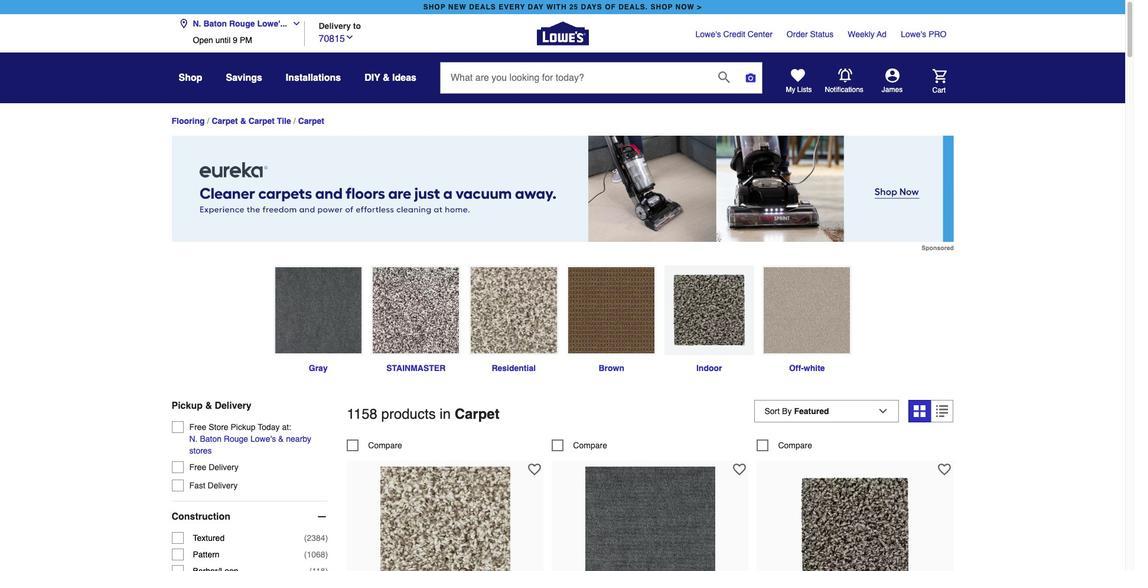 Task type: describe. For each thing, give the bounding box(es) containing it.
pickup & delivery
[[172, 401, 251, 412]]

savings
[[226, 73, 262, 83]]

lowe's pro
[[901, 30, 947, 39]]

cart button
[[916, 69, 947, 95]]

free for free delivery
[[189, 463, 206, 473]]

lowe's home improvement logo image
[[537, 7, 589, 59]]

textured
[[193, 534, 225, 543]]

list view image
[[937, 406, 949, 418]]

pattern
[[193, 551, 220, 560]]

rouge for lowe'...
[[229, 19, 255, 28]]

fast
[[189, 481, 205, 491]]

delivery up fast delivery
[[209, 463, 239, 473]]

open until 9 pm
[[193, 35, 252, 45]]

Search Query text field
[[441, 63, 709, 93]]

off-
[[789, 364, 804, 373]]

now
[[676, 3, 695, 11]]

delivery down free delivery
[[208, 481, 238, 491]]

carpet color/finish family gray image
[[273, 266, 363, 356]]

2 / from the left
[[293, 116, 296, 126]]

n. baton rouge lowe'...
[[193, 19, 287, 28]]

baton for n. baton rouge lowe's & nearby stores
[[200, 435, 222, 444]]

compare for 5013333011 element
[[368, 441, 402, 451]]

lowe's home improvement notification center image
[[838, 69, 852, 83]]

camera image
[[745, 72, 757, 84]]

ideas
[[392, 73, 416, 83]]

shop button
[[179, 67, 202, 89]]

lowe's credit center link
[[696, 28, 773, 40]]

70815 button
[[319, 30, 354, 46]]

my lists link
[[786, 69, 812, 95]]

flooring / carpet & carpet tile / carpet
[[172, 116, 324, 126]]

installations
[[286, 73, 341, 83]]

carpet right "in"
[[455, 406, 500, 423]]

residential
[[492, 364, 536, 373]]

pro
[[929, 30, 947, 39]]

until
[[215, 35, 231, 45]]

2 shop from the left
[[651, 3, 673, 11]]

james
[[882, 86, 903, 94]]

( for 2384
[[304, 534, 307, 543]]

notifications
[[825, 86, 864, 94]]

credit
[[723, 30, 746, 39]]

deals
[[469, 3, 496, 11]]

1158 products in carpet
[[347, 406, 500, 423]]

& inside flooring / carpet & carpet tile / carpet
[[240, 117, 246, 126]]

1 shop from the left
[[423, 3, 446, 11]]

weekly ad link
[[848, 28, 887, 40]]

free store pickup today at:
[[189, 423, 291, 432]]

free delivery
[[189, 463, 239, 473]]

flooring
[[172, 117, 205, 126]]

>
[[697, 3, 702, 11]]

every
[[499, 3, 525, 11]]

search image
[[718, 71, 730, 83]]

2 heart outline image from the left
[[938, 464, 951, 477]]

location image
[[179, 19, 188, 28]]

) for ( 2384 )
[[325, 534, 328, 543]]

indoor
[[697, 364, 722, 373]]

fast delivery
[[189, 481, 238, 491]]

in
[[440, 406, 451, 423]]

chevron down image inside 70815 button
[[345, 32, 354, 42]]

diy & ideas
[[365, 73, 416, 83]]

lowe's for lowe's pro
[[901, 30, 927, 39]]

cart
[[933, 86, 946, 94]]

products
[[381, 406, 436, 423]]

order status
[[787, 30, 834, 39]]

advertisement region
[[172, 136, 954, 252]]

2384
[[307, 534, 325, 543]]

1 vertical spatial pickup
[[231, 423, 256, 432]]

n. for n. baton rouge lowe's & nearby stores
[[189, 435, 198, 444]]

baton for n. baton rouge lowe'...
[[203, 19, 227, 28]]

1002819074 element
[[757, 440, 812, 452]]

1 / from the left
[[207, 116, 209, 126]]

1158
[[347, 406, 377, 423]]

25
[[569, 3, 579, 11]]

off-white link
[[758, 266, 856, 374]]

( 1068 )
[[304, 551, 328, 560]]

lowe's home improvement lists image
[[791, 69, 805, 83]]

n. baton rouge lowe's & nearby stores button
[[189, 434, 328, 457]]

days
[[581, 3, 602, 11]]

shop new deals every day with 25 days of deals. shop now > link
[[421, 0, 704, 14]]

style selections crestline granite needlebond indoor or outdoor carpet image
[[585, 467, 715, 572]]

carpet color/finish family brown image
[[567, 266, 657, 356]]

lowe's pro link
[[901, 28, 947, 40]]

9
[[233, 35, 237, 45]]

1 heart outline image from the left
[[528, 464, 541, 477]]

heart outline image
[[733, 464, 746, 477]]

status
[[810, 30, 834, 39]]

n. for n. baton rouge lowe'...
[[193, 19, 201, 28]]

minus image
[[316, 512, 328, 523]]

store
[[209, 423, 228, 432]]

delivery up 70815 at the top left
[[319, 21, 351, 30]]



Task type: vqa. For each thing, say whether or not it's contained in the screenshot.
Offers
no



Task type: locate. For each thing, give the bounding box(es) containing it.
1 horizontal spatial chevron down image
[[345, 32, 354, 42]]

gray link
[[269, 266, 367, 374]]

1 compare from the left
[[368, 441, 402, 451]]

carpet left tile
[[249, 117, 275, 126]]

delivery to
[[319, 21, 361, 30]]

flooring link
[[172, 117, 205, 126]]

& up store
[[205, 401, 212, 412]]

delivery up free store pickup today at:
[[215, 401, 251, 412]]

(
[[304, 534, 307, 543], [304, 551, 307, 560]]

2 ) from the top
[[325, 551, 328, 560]]

stainmaster link
[[367, 266, 465, 374]]

n. inside n. baton rouge lowe's & nearby stores
[[189, 435, 198, 444]]

1 horizontal spatial shop
[[651, 3, 673, 11]]

pickup
[[172, 401, 203, 412], [231, 423, 256, 432]]

gray
[[309, 364, 328, 373]]

2 ( from the top
[[304, 551, 307, 560]]

0 vertical spatial chevron down image
[[287, 19, 301, 28]]

ad
[[877, 30, 887, 39]]

n. up stores
[[189, 435, 198, 444]]

2 free from the top
[[189, 463, 206, 473]]

construction button
[[172, 502, 328, 533]]

with
[[546, 3, 567, 11]]

center
[[748, 30, 773, 39]]

grid view image
[[914, 406, 926, 418]]

0 horizontal spatial pickup
[[172, 401, 203, 412]]

chevron down image down to
[[345, 32, 354, 42]]

carpet color/finish family off-white image
[[762, 266, 852, 356]]

shop left the new
[[423, 3, 446, 11]]

open
[[193, 35, 213, 45]]

) for ( 1068 )
[[325, 551, 328, 560]]

1 horizontal spatial heart outline image
[[938, 464, 951, 477]]

baton down store
[[200, 435, 222, 444]]

james button
[[864, 69, 921, 95]]

1068
[[307, 551, 325, 560]]

shop new deals every day with 25 days of deals. shop now >
[[423, 3, 702, 11]]

free for free store pickup today at:
[[189, 423, 206, 432]]

of
[[605, 3, 616, 11]]

compare inside 1002819074 element
[[778, 441, 812, 451]]

1 horizontal spatial pickup
[[231, 423, 256, 432]]

white
[[804, 364, 825, 373]]

style selections caretaker timeless textured indoor carpet image
[[380, 467, 510, 572]]

/ right tile
[[293, 116, 296, 126]]

1000411979 element
[[552, 440, 607, 452]]

1 horizontal spatial compare
[[573, 441, 607, 451]]

70815
[[319, 33, 345, 44]]

n. right location image
[[193, 19, 201, 28]]

free
[[189, 423, 206, 432], [189, 463, 206, 473]]

compare inside '1000411979' element
[[573, 441, 607, 451]]

0 horizontal spatial /
[[207, 116, 209, 126]]

1 vertical spatial rouge
[[224, 435, 248, 444]]

carpet brand stainmaster image
[[371, 266, 461, 356]]

0 vertical spatial pickup
[[172, 401, 203, 412]]

free down stores
[[189, 463, 206, 473]]

0 vertical spatial rouge
[[229, 19, 255, 28]]

0 vertical spatial free
[[189, 423, 206, 432]]

3 compare from the left
[[778, 441, 812, 451]]

installations button
[[286, 67, 341, 89]]

0 horizontal spatial lowe's
[[250, 435, 276, 444]]

n. baton rouge lowe's & nearby stores
[[189, 435, 311, 456]]

n.
[[193, 19, 201, 28], [189, 435, 198, 444]]

my
[[786, 86, 796, 94]]

&
[[383, 73, 390, 83], [240, 117, 246, 126], [205, 401, 212, 412], [278, 435, 284, 444]]

carpet & carpet tile link
[[212, 117, 291, 126]]

brown
[[599, 364, 624, 373]]

at:
[[282, 423, 291, 432]]

compare inside 5013333011 element
[[368, 441, 402, 451]]

0 horizontal spatial heart outline image
[[528, 464, 541, 477]]

& left tile
[[240, 117, 246, 126]]

lowe'...
[[257, 19, 287, 28]]

chevron down image left delivery to
[[287, 19, 301, 28]]

rouge inside n. baton rouge lowe's & nearby stores
[[224, 435, 248, 444]]

baton inside n. baton rouge lowe's & nearby stores
[[200, 435, 222, 444]]

shop
[[423, 3, 446, 11], [651, 3, 673, 11]]

& down at:
[[278, 435, 284, 444]]

0 horizontal spatial chevron down image
[[287, 19, 301, 28]]

rouge up pm
[[229, 19, 255, 28]]

heart outline image
[[528, 464, 541, 477], [938, 464, 951, 477]]

& right diy
[[383, 73, 390, 83]]

0 horizontal spatial shop
[[423, 3, 446, 11]]

1 ) from the top
[[325, 534, 328, 543]]

1 vertical spatial n.
[[189, 435, 198, 444]]

lowe's inside n. baton rouge lowe's & nearby stores
[[250, 435, 276, 444]]

shop
[[179, 73, 202, 83]]

1 vertical spatial (
[[304, 551, 307, 560]]

lowe's
[[696, 30, 721, 39], [901, 30, 927, 39], [250, 435, 276, 444]]

1 free from the top
[[189, 423, 206, 432]]

1 vertical spatial free
[[189, 463, 206, 473]]

pickup up stores
[[172, 401, 203, 412]]

pickup up n. baton rouge lowe's & nearby stores on the left bottom of page
[[231, 423, 256, 432]]

/ right flooring link
[[207, 116, 209, 126]]

0 vertical spatial baton
[[203, 19, 227, 28]]

1 vertical spatial baton
[[200, 435, 222, 444]]

stainmaster
[[386, 364, 446, 373]]

off-white
[[789, 364, 825, 373]]

/
[[207, 116, 209, 126], [293, 116, 296, 126]]

order status link
[[787, 28, 834, 40]]

)
[[325, 534, 328, 543], [325, 551, 328, 560]]

) up ( 1068 )
[[325, 534, 328, 543]]

( 2384 )
[[304, 534, 328, 543]]

lowe's left pro
[[901, 30, 927, 39]]

tile
[[277, 117, 291, 126]]

stores
[[189, 447, 212, 456]]

lowe's down 'today'
[[250, 435, 276, 444]]

brown link
[[563, 266, 661, 374]]

day
[[528, 3, 544, 11]]

2 horizontal spatial compare
[[778, 441, 812, 451]]

carpet use location indoor image
[[664, 266, 754, 356]]

lists
[[797, 86, 812, 94]]

( down ( 2384 )
[[304, 551, 307, 560]]

lowe's home improvement cart image
[[933, 69, 947, 83]]

compare
[[368, 441, 402, 451], [573, 441, 607, 451], [778, 441, 812, 451]]

1 vertical spatial chevron down image
[[345, 32, 354, 42]]

chevron down image
[[287, 19, 301, 28], [345, 32, 354, 42]]

0 vertical spatial (
[[304, 534, 307, 543]]

weekly
[[848, 30, 875, 39]]

today
[[258, 423, 280, 432]]

0 vertical spatial )
[[325, 534, 328, 543]]

2 horizontal spatial lowe's
[[901, 30, 927, 39]]

0 vertical spatial n.
[[193, 19, 201, 28]]

style selections scorecard storm cloud textured indoor carpet image
[[790, 467, 920, 572]]

shop left now
[[651, 3, 673, 11]]

my lists
[[786, 86, 812, 94]]

1 vertical spatial )
[[325, 551, 328, 560]]

( up ( 1068 )
[[304, 534, 307, 543]]

rouge down free store pickup today at:
[[224, 435, 248, 444]]

0 horizontal spatial compare
[[368, 441, 402, 451]]

order
[[787, 30, 808, 39]]

compare for 1002819074 element
[[778, 441, 812, 451]]

diy
[[365, 73, 380, 83]]

) down ( 2384 )
[[325, 551, 328, 560]]

rouge
[[229, 19, 255, 28], [224, 435, 248, 444]]

n. baton rouge lowe'... button
[[179, 12, 306, 35]]

diy & ideas button
[[365, 67, 416, 89]]

new
[[448, 3, 467, 11]]

1 horizontal spatial /
[[293, 116, 296, 126]]

2 compare from the left
[[573, 441, 607, 451]]

5013333011 element
[[347, 440, 402, 452]]

carpet right flooring
[[212, 117, 238, 126]]

( for 1068
[[304, 551, 307, 560]]

1 ( from the top
[[304, 534, 307, 543]]

carpet right tile
[[298, 117, 324, 126]]

& inside n. baton rouge lowe's & nearby stores
[[278, 435, 284, 444]]

deals.
[[619, 3, 648, 11]]

lowe's for lowe's credit center
[[696, 30, 721, 39]]

None search field
[[440, 62, 763, 105]]

1 horizontal spatial lowe's
[[696, 30, 721, 39]]

construction
[[172, 512, 230, 523]]

free left store
[[189, 423, 206, 432]]

lowe's left credit
[[696, 30, 721, 39]]

carpet
[[212, 117, 238, 126], [249, 117, 275, 126], [298, 117, 324, 126], [455, 406, 500, 423]]

residential link
[[465, 266, 563, 374]]

rouge for lowe's
[[224, 435, 248, 444]]

to
[[353, 21, 361, 30]]

nearby
[[286, 435, 311, 444]]

baton up open until 9 pm
[[203, 19, 227, 28]]

indoor link
[[661, 266, 758, 374]]

pm
[[240, 35, 252, 45]]

compare for '1000411979' element
[[573, 441, 607, 451]]

lowe's credit center
[[696, 30, 773, 39]]

carpet commercial/residential residential image
[[469, 266, 559, 356]]

weekly ad
[[848, 30, 887, 39]]



